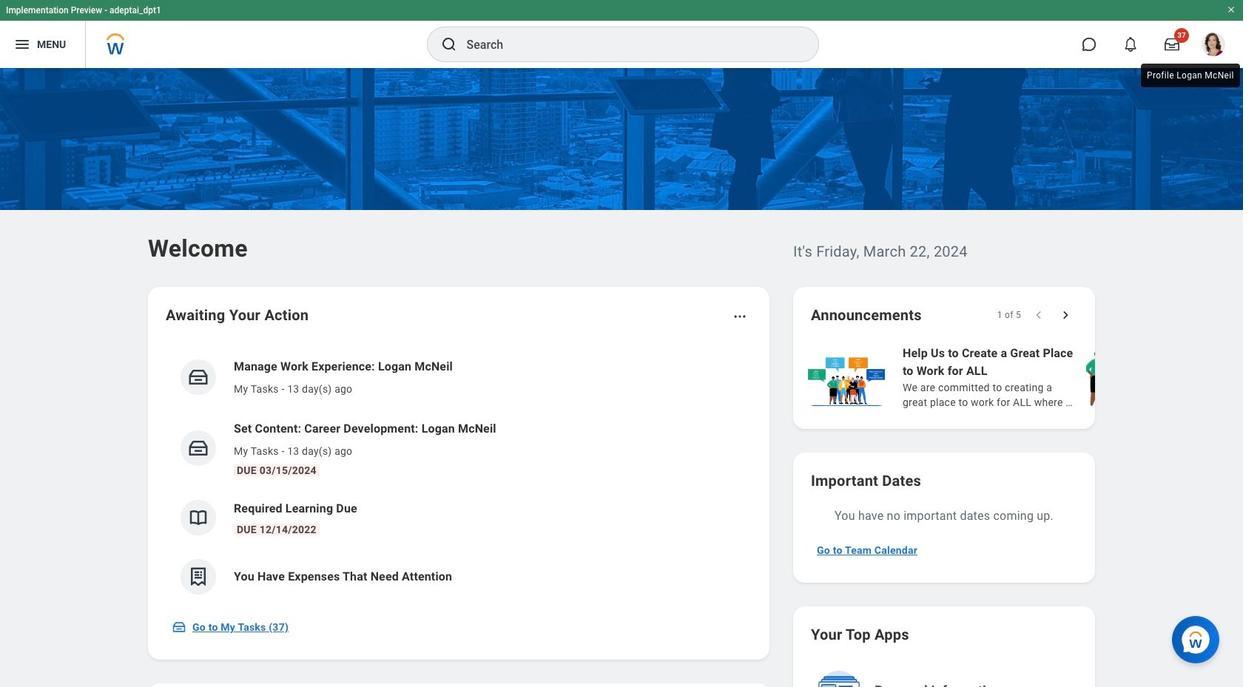 Task type: vqa. For each thing, say whether or not it's contained in the screenshot.
related actions icon
yes



Task type: describe. For each thing, give the bounding box(es) containing it.
0 horizontal spatial list
[[166, 346, 752, 607]]

book open image
[[187, 507, 209, 529]]

search image
[[440, 36, 458, 53]]

1 horizontal spatial list
[[805, 343, 1244, 412]]

2 vertical spatial inbox image
[[172, 620, 187, 635]]

related actions image
[[733, 309, 748, 324]]



Task type: locate. For each thing, give the bounding box(es) containing it.
status
[[998, 309, 1022, 321]]

chevron right small image
[[1059, 308, 1073, 323]]

1 vertical spatial inbox image
[[187, 437, 209, 460]]

notifications large image
[[1124, 37, 1139, 52]]

inbox image
[[187, 366, 209, 389], [187, 437, 209, 460], [172, 620, 187, 635]]

profile logan mcneil image
[[1202, 33, 1226, 59]]

justify image
[[13, 36, 31, 53]]

chevron left small image
[[1032, 308, 1047, 323]]

dashboard expenses image
[[187, 566, 209, 589]]

banner
[[0, 0, 1244, 68]]

close environment banner image
[[1227, 5, 1236, 14]]

Search Workday  search field
[[467, 28, 788, 61]]

tooltip
[[1139, 61, 1243, 90]]

main content
[[0, 68, 1244, 688]]

list
[[805, 343, 1244, 412], [166, 346, 752, 607]]

0 vertical spatial inbox image
[[187, 366, 209, 389]]

inbox large image
[[1165, 37, 1180, 52]]



